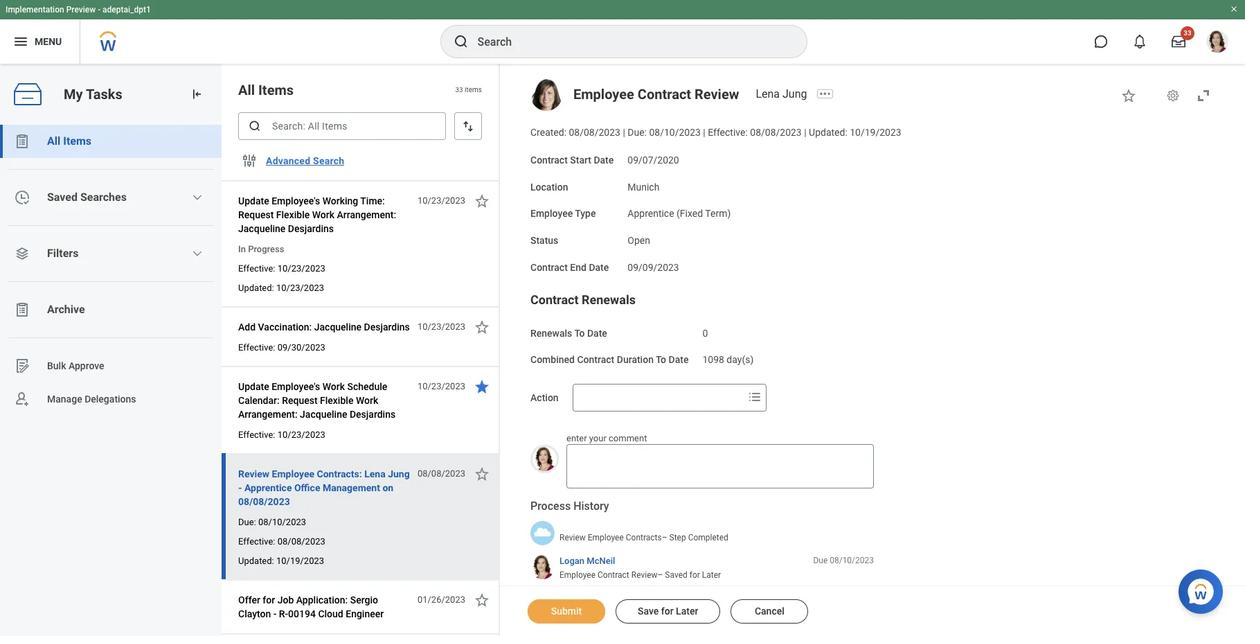 Task type: vqa. For each thing, say whether or not it's contained in the screenshot.


Task type: locate. For each thing, give the bounding box(es) containing it.
advanced search
[[266, 155, 345, 166]]

process
[[531, 500, 571, 513]]

close environment banner image
[[1231, 5, 1239, 13]]

1 horizontal spatial due:
[[628, 127, 647, 138]]

search image up 33 items
[[453, 33, 469, 50]]

archive
[[47, 303, 85, 316]]

01/26/2023
[[418, 594, 466, 605]]

later right save
[[676, 606, 699, 617]]

1 horizontal spatial all
[[238, 82, 255, 98]]

tasks
[[86, 86, 122, 102]]

1 clipboard image from the top
[[14, 133, 30, 150]]

1 vertical spatial work
[[323, 381, 345, 392]]

employee right the employee's photo (lena jung)
[[574, 86, 635, 103]]

later down completed
[[702, 571, 721, 580]]

work
[[312, 209, 335, 220], [323, 381, 345, 392], [356, 395, 378, 406]]

0 vertical spatial –
[[662, 533, 668, 542]]

33 left items
[[455, 86, 463, 94]]

1 horizontal spatial request
[[282, 395, 318, 406]]

update up calendar:
[[238, 381, 269, 392]]

updated: down lena jung element
[[809, 127, 848, 138]]

2 update from the top
[[238, 381, 269, 392]]

1 horizontal spatial all items
[[238, 82, 294, 98]]

0 vertical spatial star image
[[474, 466, 491, 482]]

save
[[638, 606, 659, 617]]

on
[[383, 482, 394, 493]]

lena up created: 08/08/2023 | due: 08/10/2023 | effective: 08/08/2023 | updated: 10/19/2023
[[756, 87, 780, 100]]

arrangement:
[[337, 209, 396, 220], [238, 409, 298, 420]]

chevron down image inside saved searches dropdown button
[[192, 192, 203, 203]]

update for update employee's work schedule calendar: request flexible work arrangement: jacqueline desjardins
[[238, 381, 269, 392]]

0 vertical spatial jung
[[783, 87, 808, 100]]

type
[[575, 208, 596, 219]]

lena up on
[[365, 468, 386, 479]]

1 horizontal spatial search image
[[453, 33, 469, 50]]

logan mcneil button
[[560, 555, 616, 567]]

completed
[[688, 533, 729, 542]]

update
[[238, 195, 269, 206], [238, 381, 269, 392]]

flexible inside update employee's working time: request flexible work arrangement: jacqueline desjardins
[[276, 209, 310, 220]]

08/10/2023 inside process history 'region'
[[830, 556, 874, 565]]

combined contract duration to date element
[[703, 346, 754, 367]]

due: up effective: 08/08/2023
[[238, 517, 256, 527]]

1 vertical spatial items
[[63, 134, 91, 148]]

2 star image from the top
[[474, 592, 491, 608]]

for down completed
[[690, 571, 700, 580]]

items
[[258, 82, 294, 98], [63, 134, 91, 148]]

0 horizontal spatial all items
[[47, 134, 91, 148]]

0 vertical spatial arrangement:
[[337, 209, 396, 220]]

effective: 10/23/2023
[[238, 263, 326, 274], [238, 430, 326, 440]]

update for update employee's working time: request flexible work arrangement: jacqueline desjardins
[[238, 195, 269, 206]]

saved right the clock check icon at the left top of the page
[[47, 191, 78, 204]]

submit button
[[528, 599, 606, 624]]

apprentice down munich
[[628, 208, 675, 219]]

employee's inside update employee's working time: request flexible work arrangement: jacqueline desjardins
[[272, 195, 320, 206]]

2 vertical spatial updated:
[[238, 556, 274, 566]]

star image for update employee's working time: request flexible work arrangement: jacqueline desjardins
[[474, 193, 491, 209]]

review employee contracts – step completed
[[560, 533, 729, 542]]

1 vertical spatial lena
[[365, 468, 386, 479]]

clipboard image up the clock check icon at the left top of the page
[[14, 133, 30, 150]]

add
[[238, 321, 256, 333]]

0 vertical spatial flexible
[[276, 209, 310, 220]]

0 vertical spatial all
[[238, 82, 255, 98]]

– up save for later
[[658, 571, 663, 580]]

chevron down image inside the filters dropdown button
[[192, 248, 203, 259]]

1 update from the top
[[238, 195, 269, 206]]

office
[[294, 482, 320, 493]]

employee for employee contract review
[[574, 86, 635, 103]]

- up due: 08/10/2023
[[238, 482, 242, 493]]

for inside action bar region
[[662, 606, 674, 617]]

1 vertical spatial saved
[[665, 571, 688, 580]]

saved inside saved searches dropdown button
[[47, 191, 78, 204]]

items inside item list element
[[258, 82, 294, 98]]

apprentice up due: 08/10/2023
[[245, 482, 292, 493]]

2 employee's from the top
[[272, 381, 320, 392]]

due: up the contract start date "element"
[[628, 127, 647, 138]]

0 vertical spatial to
[[575, 327, 585, 338]]

0 vertical spatial 33
[[1184, 29, 1192, 37]]

1 vertical spatial to
[[656, 354, 667, 365]]

for inside offer for job application: sergio clayton ‎- r-00194 cloud engineer
[[263, 594, 275, 606]]

lena jung element
[[756, 87, 816, 100]]

desjardins down working
[[288, 223, 334, 234]]

0 horizontal spatial search image
[[248, 119, 262, 133]]

for right save
[[662, 606, 674, 617]]

1 horizontal spatial later
[[702, 571, 721, 580]]

star image for add vaccination: jacqueline desjardins
[[474, 319, 491, 335]]

1 vertical spatial star image
[[474, 592, 491, 608]]

0 horizontal spatial |
[[623, 127, 626, 138]]

0 vertical spatial all items
[[238, 82, 294, 98]]

all inside button
[[47, 134, 60, 148]]

jacqueline up the 09/30/2023
[[314, 321, 362, 333]]

arrangement: down time:
[[337, 209, 396, 220]]

work left schedule
[[323, 381, 345, 392]]

1 horizontal spatial items
[[258, 82, 294, 98]]

apprentice
[[628, 208, 675, 219], [245, 482, 292, 493]]

1 vertical spatial –
[[658, 571, 663, 580]]

items inside button
[[63, 134, 91, 148]]

contract start date
[[531, 154, 614, 165]]

clayton
[[238, 608, 271, 619]]

later inside process history 'region'
[[702, 571, 721, 580]]

0 horizontal spatial items
[[63, 134, 91, 148]]

employee's down advanced at left
[[272, 195, 320, 206]]

1 vertical spatial desjardins
[[364, 321, 410, 333]]

contract up location
[[531, 154, 568, 165]]

1 vertical spatial all
[[47, 134, 60, 148]]

1 horizontal spatial arrangement:
[[337, 209, 396, 220]]

star image for 01/26/2023
[[474, 592, 491, 608]]

review employee contracts: lena jung - apprentice office management on 08/08/2023
[[238, 468, 410, 507]]

approve
[[69, 360, 104, 371]]

10/19/2023
[[850, 127, 902, 138], [276, 556, 324, 566]]

flexible up progress
[[276, 209, 310, 220]]

profile logan mcneil image
[[1207, 30, 1229, 55]]

08/10/2023 right due
[[830, 556, 874, 565]]

review up save
[[632, 571, 658, 580]]

desjardins down schedule
[[350, 409, 396, 420]]

star image
[[1121, 87, 1138, 104], [474, 193, 491, 209], [474, 319, 491, 335], [474, 378, 491, 395]]

2 | from the left
[[703, 127, 706, 138]]

jung inside review employee contracts: lena jung - apprentice office management on 08/08/2023
[[388, 468, 410, 479]]

jacqueline
[[238, 223, 286, 234], [314, 321, 362, 333], [300, 409, 347, 420]]

later
[[702, 571, 721, 580], [676, 606, 699, 617]]

effective:
[[708, 127, 748, 138], [238, 263, 275, 274], [238, 342, 275, 353], [238, 430, 275, 440], [238, 536, 275, 547]]

08/10/2023 up effective: 08/08/2023
[[258, 517, 306, 527]]

1 vertical spatial renewals
[[531, 327, 573, 338]]

2 vertical spatial jacqueline
[[300, 409, 347, 420]]

contract renewals
[[531, 292, 636, 307]]

2 horizontal spatial |
[[805, 127, 807, 138]]

updated: down in progress
[[238, 283, 274, 293]]

33 left profile logan mcneil icon
[[1184, 29, 1192, 37]]

1 vertical spatial update
[[238, 381, 269, 392]]

request inside update employee's work schedule calendar: request flexible work arrangement: jacqueline desjardins
[[282, 395, 318, 406]]

1 horizontal spatial -
[[238, 482, 242, 493]]

desjardins inside button
[[364, 321, 410, 333]]

review up due: 08/10/2023
[[238, 468, 270, 479]]

1 vertical spatial apprentice
[[245, 482, 292, 493]]

2 horizontal spatial for
[[690, 571, 700, 580]]

0 horizontal spatial lena
[[365, 468, 386, 479]]

08/10/2023 up the contract start date "element"
[[650, 127, 701, 138]]

saved searches button
[[0, 181, 222, 214]]

update inside update employee's working time: request flexible work arrangement: jacqueline desjardins
[[238, 195, 269, 206]]

0 horizontal spatial jung
[[388, 468, 410, 479]]

1 horizontal spatial 10/19/2023
[[850, 127, 902, 138]]

lena
[[756, 87, 780, 100], [365, 468, 386, 479]]

1 horizontal spatial |
[[703, 127, 706, 138]]

33 for 33
[[1184, 29, 1192, 37]]

arrangement: down calendar:
[[238, 409, 298, 420]]

0 horizontal spatial later
[[676, 606, 699, 617]]

updated:
[[809, 127, 848, 138], [238, 283, 274, 293], [238, 556, 274, 566]]

0 vertical spatial clipboard image
[[14, 133, 30, 150]]

employee up office
[[272, 468, 315, 479]]

work inside update employee's working time: request flexible work arrangement: jacqueline desjardins
[[312, 209, 335, 220]]

chevron down image for filters
[[192, 248, 203, 259]]

08/10/2023 inside item list element
[[258, 517, 306, 527]]

1 horizontal spatial for
[[662, 606, 674, 617]]

0 horizontal spatial 10/19/2023
[[276, 556, 324, 566]]

saved up save for later
[[665, 571, 688, 580]]

all items inside item list element
[[238, 82, 294, 98]]

2 vertical spatial desjardins
[[350, 409, 396, 420]]

– left step
[[662, 533, 668, 542]]

arrangement: inside update employee's working time: request flexible work arrangement: jacqueline desjardins
[[337, 209, 396, 220]]

perspective image
[[14, 245, 30, 262]]

lena jung
[[756, 87, 808, 100]]

search
[[313, 155, 345, 166]]

due 08/10/2023
[[814, 556, 874, 565]]

open
[[628, 235, 651, 246]]

for
[[690, 571, 700, 580], [263, 594, 275, 606], [662, 606, 674, 617]]

employee down location
[[531, 208, 573, 219]]

submit
[[551, 606, 582, 617]]

star image for due: 08/10/2023
[[474, 466, 491, 482]]

0 vertical spatial apprentice
[[628, 208, 675, 219]]

0 horizontal spatial for
[[263, 594, 275, 606]]

0 vertical spatial renewals
[[582, 292, 636, 307]]

employee
[[574, 86, 635, 103], [531, 208, 573, 219], [272, 468, 315, 479], [588, 533, 624, 542], [560, 571, 596, 580]]

jacqueline down schedule
[[300, 409, 347, 420]]

gear image
[[1167, 89, 1181, 103]]

employee's for request
[[272, 381, 320, 392]]

- right "preview"
[[98, 5, 101, 15]]

0 vertical spatial update
[[238, 195, 269, 206]]

1 horizontal spatial flexible
[[320, 395, 354, 406]]

list
[[0, 125, 222, 416]]

1 vertical spatial updated:
[[238, 283, 274, 293]]

effective: 10/23/2023 up updated: 10/23/2023
[[238, 263, 326, 274]]

1 vertical spatial clipboard image
[[14, 301, 30, 318]]

0 horizontal spatial -
[[98, 5, 101, 15]]

33 inside item list element
[[455, 86, 463, 94]]

33 for 33 items
[[455, 86, 463, 94]]

star image left employee's photo (logan mcneil)
[[474, 466, 491, 482]]

updated: down effective: 08/08/2023
[[238, 556, 274, 566]]

effective: 08/08/2023
[[238, 536, 326, 547]]

cancel button
[[731, 599, 809, 624]]

review up created: 08/08/2023 | due: 08/10/2023 | effective: 08/08/2023 | updated: 10/19/2023
[[695, 86, 740, 103]]

0
[[703, 327, 708, 338]]

update inside update employee's work schedule calendar: request flexible work arrangement: jacqueline desjardins
[[238, 381, 269, 392]]

for up ‎-
[[263, 594, 275, 606]]

09/09/2023
[[628, 262, 680, 273]]

jacqueline inside button
[[314, 321, 362, 333]]

1 star image from the top
[[474, 466, 491, 482]]

employee's up calendar:
[[272, 381, 320, 392]]

1 horizontal spatial 33
[[1184, 29, 1192, 37]]

job
[[278, 594, 294, 606]]

1 vertical spatial all items
[[47, 134, 91, 148]]

0 vertical spatial items
[[258, 82, 294, 98]]

history
[[574, 500, 609, 513]]

0 vertical spatial search image
[[453, 33, 469, 50]]

0 vertical spatial 08/10/2023
[[650, 127, 701, 138]]

employee's
[[272, 195, 320, 206], [272, 381, 320, 392]]

(fixed
[[677, 208, 703, 219]]

– for employee contract review
[[658, 571, 663, 580]]

all right transformation import 'image'
[[238, 82, 255, 98]]

all up saved searches
[[47, 134, 60, 148]]

1 effective: 10/23/2023 from the top
[[238, 263, 326, 274]]

advanced
[[266, 155, 311, 166]]

flexible inside update employee's work schedule calendar: request flexible work arrangement: jacqueline desjardins
[[320, 395, 354, 406]]

enter your comment text field
[[567, 444, 874, 489]]

1 vertical spatial jung
[[388, 468, 410, 479]]

0 horizontal spatial arrangement:
[[238, 409, 298, 420]]

1 vertical spatial request
[[282, 395, 318, 406]]

0 horizontal spatial apprentice
[[245, 482, 292, 493]]

jacqueline up in progress
[[238, 223, 286, 234]]

2 vertical spatial 08/10/2023
[[830, 556, 874, 565]]

10/23/2023
[[418, 195, 466, 206], [278, 263, 326, 274], [276, 283, 324, 293], [418, 321, 466, 332], [418, 381, 466, 391], [278, 430, 326, 440]]

date right start at top left
[[594, 154, 614, 165]]

desjardins
[[288, 223, 334, 234], [364, 321, 410, 333], [350, 409, 396, 420]]

mcneil
[[587, 556, 616, 566]]

apprentice inside review employee contracts: lena jung - apprentice office management on 08/08/2023
[[245, 482, 292, 493]]

update employee's work schedule calendar: request flexible work arrangement: jacqueline desjardins
[[238, 381, 396, 420]]

clipboard image for archive
[[14, 301, 30, 318]]

0 vertical spatial -
[[98, 5, 101, 15]]

search image up configure image
[[248, 119, 262, 133]]

date up combined contract duration to date
[[588, 327, 608, 338]]

clipboard image
[[14, 133, 30, 150], [14, 301, 30, 318]]

renewals down end
[[582, 292, 636, 307]]

1 vertical spatial effective: 10/23/2023
[[238, 430, 326, 440]]

employee down logan
[[560, 571, 596, 580]]

status
[[531, 235, 559, 246]]

renewals up combined
[[531, 327, 573, 338]]

0 vertical spatial chevron down image
[[192, 192, 203, 203]]

my tasks element
[[0, 64, 222, 636]]

contract down the mcneil
[[598, 571, 630, 580]]

1 vertical spatial arrangement:
[[238, 409, 298, 420]]

1 horizontal spatial apprentice
[[628, 208, 675, 219]]

1 vertical spatial employee's
[[272, 381, 320, 392]]

0 horizontal spatial request
[[238, 209, 274, 220]]

0 vertical spatial work
[[312, 209, 335, 220]]

flexible down schedule
[[320, 395, 354, 406]]

1 horizontal spatial to
[[656, 354, 667, 365]]

chevron down image
[[192, 192, 203, 203], [192, 248, 203, 259]]

0 horizontal spatial 33
[[455, 86, 463, 94]]

contract inside process history 'region'
[[598, 571, 630, 580]]

work down working
[[312, 209, 335, 220]]

1 chevron down image from the top
[[192, 192, 203, 203]]

0 vertical spatial effective: 10/23/2023
[[238, 263, 326, 274]]

0 horizontal spatial renewals
[[531, 327, 573, 338]]

employee's inside update employee's work schedule calendar: request flexible work arrangement: jacqueline desjardins
[[272, 381, 320, 392]]

–
[[662, 533, 668, 542], [658, 571, 663, 580]]

0 horizontal spatial saved
[[47, 191, 78, 204]]

1 horizontal spatial lena
[[756, 87, 780, 100]]

1 vertical spatial chevron down image
[[192, 248, 203, 259]]

1 horizontal spatial saved
[[665, 571, 688, 580]]

1 vertical spatial later
[[676, 606, 699, 617]]

comment
[[609, 433, 647, 443]]

star image
[[474, 466, 491, 482], [474, 592, 491, 608]]

update down configure image
[[238, 195, 269, 206]]

date
[[594, 154, 614, 165], [589, 262, 609, 273], [588, 327, 608, 338], [669, 354, 689, 365]]

due:
[[628, 127, 647, 138], [238, 517, 256, 527]]

0 horizontal spatial all
[[47, 134, 60, 148]]

0 vertical spatial jacqueline
[[238, 223, 286, 234]]

delegations
[[85, 393, 136, 404]]

request up in progress
[[238, 209, 274, 220]]

clipboard image inside archive 'button'
[[14, 301, 30, 318]]

work down schedule
[[356, 395, 378, 406]]

all
[[238, 82, 255, 98], [47, 134, 60, 148]]

implementation
[[6, 5, 64, 15]]

08/10/2023 for due 08/10/2023
[[830, 556, 874, 565]]

2 horizontal spatial 08/10/2023
[[830, 556, 874, 565]]

engineer
[[346, 608, 384, 619]]

0 vertical spatial request
[[238, 209, 274, 220]]

saved
[[47, 191, 78, 204], [665, 571, 688, 580]]

employee for employee type
[[531, 208, 573, 219]]

jacqueline inside update employee's working time: request flexible work arrangement: jacqueline desjardins
[[238, 223, 286, 234]]

to
[[575, 327, 585, 338], [656, 354, 667, 365]]

33 inside 'button'
[[1184, 29, 1192, 37]]

clipboard image left 'archive'
[[14, 301, 30, 318]]

0 vertical spatial desjardins
[[288, 223, 334, 234]]

contract up the contract start date "element"
[[638, 86, 692, 103]]

request right calendar:
[[282, 395, 318, 406]]

start
[[570, 154, 592, 165]]

2 clipboard image from the top
[[14, 301, 30, 318]]

date right end
[[589, 262, 609, 273]]

search image
[[453, 33, 469, 50], [248, 119, 262, 133]]

1 employee's from the top
[[272, 195, 320, 206]]

menu banner
[[0, 0, 1246, 64]]

0 vertical spatial saved
[[47, 191, 78, 204]]

prompts image
[[747, 389, 763, 405]]

for inside process history 'region'
[[690, 571, 700, 580]]

request
[[238, 209, 274, 220], [282, 395, 318, 406]]

08/08/2023 inside review employee contracts: lena jung - apprentice office management on 08/08/2023
[[238, 496, 290, 507]]

1 vertical spatial 33
[[455, 86, 463, 94]]

1 vertical spatial flexible
[[320, 395, 354, 406]]

effective: 10/23/2023 down calendar:
[[238, 430, 326, 440]]

updated: 10/19/2023
[[238, 556, 324, 566]]

enter
[[567, 433, 587, 443]]

all inside item list element
[[238, 82, 255, 98]]

schedule
[[347, 381, 388, 392]]

review up logan
[[560, 533, 586, 542]]

clipboard image inside all items button
[[14, 133, 30, 150]]

1 horizontal spatial jung
[[783, 87, 808, 100]]

0 vertical spatial employee's
[[272, 195, 320, 206]]

08/10/2023
[[650, 127, 701, 138], [258, 517, 306, 527], [830, 556, 874, 565]]

2 chevron down image from the top
[[192, 248, 203, 259]]

to down contract renewals button
[[575, 327, 585, 338]]

desjardins up schedule
[[364, 321, 410, 333]]

contract start date element
[[628, 146, 680, 167]]

10/19/2023 inside item list element
[[276, 556, 324, 566]]

logan
[[560, 556, 585, 566]]

Search: All Items text field
[[238, 112, 446, 140]]

to right duration
[[656, 354, 667, 365]]

star image right 01/26/2023
[[474, 592, 491, 608]]

1 vertical spatial due:
[[238, 517, 256, 527]]

1 vertical spatial 08/10/2023
[[258, 517, 306, 527]]

transformation import image
[[190, 87, 204, 101]]



Task type: describe. For each thing, give the bounding box(es) containing it.
save for later
[[638, 606, 699, 617]]

09/07/2020
[[628, 154, 680, 165]]

Search Workday  search field
[[478, 26, 778, 57]]

clock check image
[[14, 189, 30, 206]]

3 | from the left
[[805, 127, 807, 138]]

offer
[[238, 594, 260, 606]]

end
[[570, 262, 587, 273]]

saved inside process history 'region'
[[665, 571, 688, 580]]

clipboard image for all items
[[14, 133, 30, 150]]

inbox large image
[[1172, 35, 1186, 49]]

cancel
[[755, 606, 785, 617]]

contract down status
[[531, 262, 568, 273]]

action bar region
[[500, 585, 1246, 636]]

filters
[[47, 247, 79, 260]]

filters button
[[0, 237, 222, 270]]

renewals to date
[[531, 327, 608, 338]]

open element
[[628, 232, 651, 246]]

process history
[[531, 500, 609, 513]]

date for contract start date
[[594, 154, 614, 165]]

employee contract review – saved for later
[[560, 571, 721, 580]]

desjardins inside update employee's working time: request flexible work arrangement: jacqueline desjardins
[[288, 223, 334, 234]]

r-
[[279, 608, 288, 619]]

created: 08/08/2023 | due: 08/10/2023 | effective: 08/08/2023 | updated: 10/19/2023
[[531, 127, 902, 138]]

manage
[[47, 393, 82, 404]]

contracts
[[626, 533, 662, 542]]

working
[[323, 195, 358, 206]]

menu button
[[0, 19, 80, 64]]

contract end date
[[531, 262, 609, 273]]

due
[[814, 556, 828, 565]]

action
[[531, 392, 559, 403]]

apprentice (fixed term)
[[628, 208, 731, 219]]

update employee's working time: request flexible work arrangement: jacqueline desjardins
[[238, 195, 396, 234]]

your
[[589, 433, 607, 443]]

in
[[238, 244, 246, 254]]

rename image
[[14, 358, 30, 374]]

contract down renewals to date
[[577, 354, 615, 365]]

item list element
[[222, 64, 500, 636]]

user plus image
[[14, 391, 30, 407]]

all items button
[[0, 125, 222, 158]]

‎-
[[273, 608, 277, 619]]

add vaccination: jacqueline desjardins
[[238, 321, 410, 333]]

employee up the mcneil
[[588, 533, 624, 542]]

1098 day(s)
[[703, 354, 754, 365]]

09/30/2023
[[278, 342, 326, 353]]

- inside menu banner
[[98, 5, 101, 15]]

1098
[[703, 354, 725, 365]]

bulk approve
[[47, 360, 104, 371]]

apprentice (fixed term) element
[[628, 205, 731, 219]]

vaccination:
[[258, 321, 312, 333]]

preview
[[66, 5, 96, 15]]

- inside review employee contracts: lena jung - apprentice office management on 08/08/2023
[[238, 482, 242, 493]]

management
[[323, 482, 380, 493]]

effective: 09/30/2023
[[238, 342, 326, 353]]

33 items
[[455, 86, 482, 94]]

00194
[[288, 608, 316, 619]]

jacqueline inside update employee's work schedule calendar: request flexible work arrangement: jacqueline desjardins
[[300, 409, 347, 420]]

munich element
[[628, 178, 660, 192]]

all items inside button
[[47, 134, 91, 148]]

updated: for update employee's working time: request flexible work arrangement: jacqueline desjardins
[[238, 283, 274, 293]]

justify image
[[12, 33, 29, 50]]

review employee contracts: lena jung - apprentice office management on 08/08/2023 button
[[238, 466, 410, 510]]

Action field
[[573, 385, 744, 410]]

logan mcneil
[[560, 556, 616, 566]]

implementation preview -   adeptai_dpt1
[[6, 5, 151, 15]]

updated: 10/23/2023
[[238, 283, 324, 293]]

employee's for flexible
[[272, 195, 320, 206]]

advanced search button
[[261, 147, 350, 175]]

request inside update employee's working time: request flexible work arrangement: jacqueline desjardins
[[238, 209, 274, 220]]

adeptai_dpt1
[[103, 5, 151, 15]]

desjardins inside update employee's work schedule calendar: request flexible work arrangement: jacqueline desjardins
[[350, 409, 396, 420]]

0 vertical spatial updated:
[[809, 127, 848, 138]]

due: 08/10/2023
[[238, 517, 306, 527]]

enter your comment
[[567, 433, 647, 443]]

contract renewals button
[[531, 292, 636, 307]]

bulk approve link
[[0, 349, 222, 382]]

arrangement: inside update employee's work schedule calendar: request flexible work arrangement: jacqueline desjardins
[[238, 409, 298, 420]]

fullscreen image
[[1196, 87, 1213, 104]]

0 horizontal spatial to
[[575, 327, 585, 338]]

employee type
[[531, 208, 596, 219]]

day(s)
[[727, 354, 754, 365]]

employee contract review
[[574, 86, 740, 103]]

process history region
[[531, 499, 874, 586]]

employee for employee contract review – saved for later
[[560, 571, 596, 580]]

due: inside item list element
[[238, 517, 256, 527]]

menu
[[35, 36, 62, 47]]

step
[[670, 533, 686, 542]]

location
[[531, 181, 568, 192]]

duration
[[617, 354, 654, 365]]

updated: for review employee contracts: lena jung - apprentice office management on 08/08/2023
[[238, 556, 274, 566]]

contract end date element
[[628, 253, 680, 274]]

sort image
[[461, 119, 475, 133]]

combined
[[531, 354, 575, 365]]

my
[[64, 86, 83, 102]]

star image for update employee's work schedule calendar: request flexible work arrangement: jacqueline desjardins
[[474, 378, 491, 395]]

created:
[[531, 127, 567, 138]]

list containing all items
[[0, 125, 222, 416]]

2 effective: 10/23/2023 from the top
[[238, 430, 326, 440]]

combined contract duration to date
[[531, 354, 689, 365]]

application:
[[296, 594, 348, 606]]

add vaccination: jacqueline desjardins button
[[238, 319, 410, 335]]

contract renewals group
[[531, 291, 1218, 367]]

lena inside review employee contracts: lena jung - apprentice office management on 08/08/2023
[[365, 468, 386, 479]]

for for save for later
[[662, 606, 674, 617]]

2 vertical spatial work
[[356, 395, 378, 406]]

employee's photo (logan mcneil) image
[[531, 445, 559, 473]]

33 button
[[1164, 26, 1195, 57]]

1 vertical spatial search image
[[248, 119, 262, 133]]

saved searches
[[47, 191, 127, 204]]

bulk
[[47, 360, 66, 371]]

my tasks
[[64, 86, 122, 102]]

date left the 1098
[[669, 354, 689, 365]]

08/10/2023 for due: 08/10/2023
[[258, 517, 306, 527]]

1 horizontal spatial renewals
[[582, 292, 636, 307]]

for for offer for job application: sergio clayton ‎- r-00194 cloud engineer
[[263, 594, 275, 606]]

date for renewals to date
[[588, 327, 608, 338]]

in progress
[[238, 244, 284, 254]]

1 horizontal spatial 08/10/2023
[[650, 127, 701, 138]]

munich
[[628, 181, 660, 192]]

searches
[[80, 191, 127, 204]]

renewals to date element
[[703, 319, 708, 340]]

notifications large image
[[1134, 35, 1147, 49]]

– for review employee contracts
[[662, 533, 668, 542]]

review inside review employee contracts: lena jung - apprentice office management on 08/08/2023
[[238, 468, 270, 479]]

0 vertical spatial due:
[[628, 127, 647, 138]]

calendar:
[[238, 395, 280, 406]]

contract down contract end date
[[531, 292, 579, 307]]

employee's photo (lena jung) image
[[531, 79, 563, 111]]

chevron down image for saved searches
[[192, 192, 203, 203]]

items
[[465, 86, 482, 94]]

date for contract end date
[[589, 262, 609, 273]]

later inside button
[[676, 606, 699, 617]]

configure image
[[241, 152, 258, 169]]

contracts:
[[317, 468, 362, 479]]

employee inside review employee contracts: lena jung - apprentice office management on 08/08/2023
[[272, 468, 315, 479]]

1 | from the left
[[623, 127, 626, 138]]



